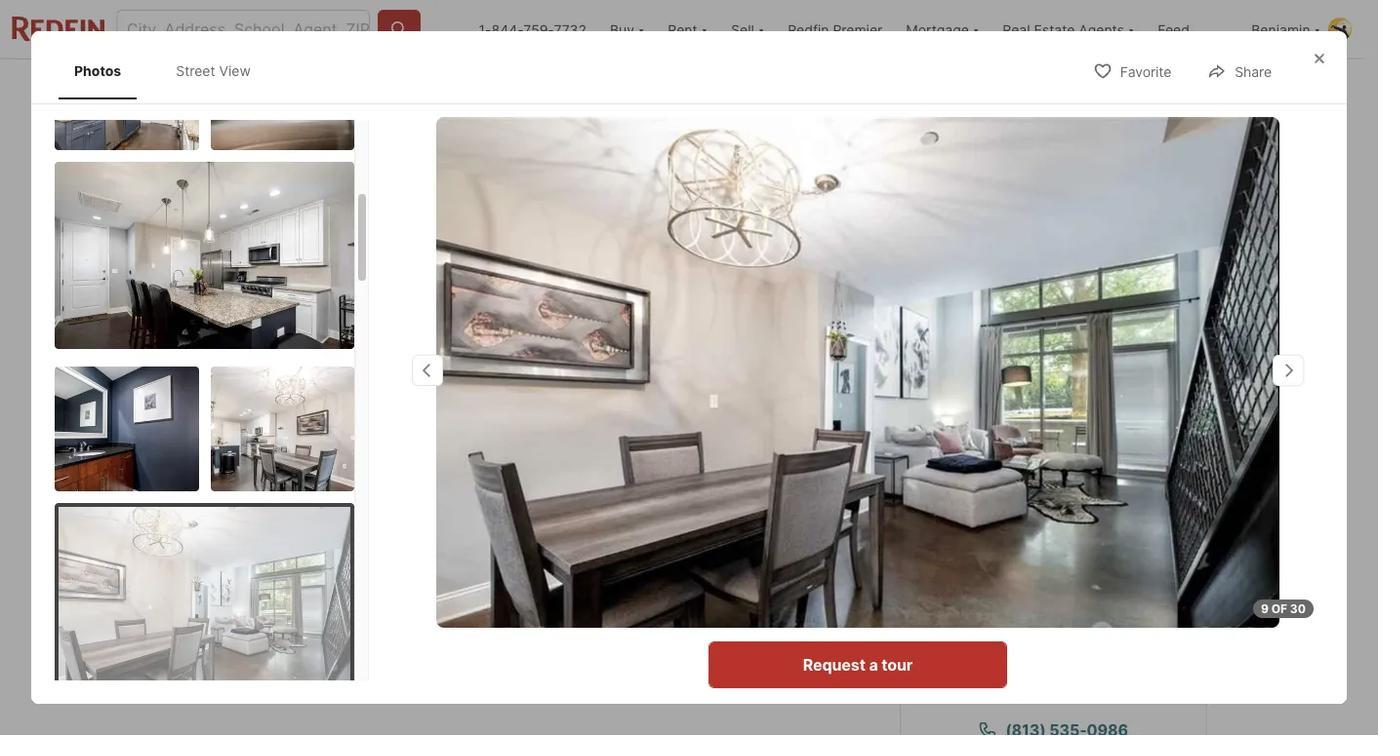 Task type: describe. For each thing, give the bounding box(es) containing it.
701 royal ct #104 ,
[[159, 508, 295, 527]]

submit search image
[[389, 20, 409, 39]]

0 vertical spatial tour
[[1077, 604, 1108, 624]]

0 vertical spatial royal
[[189, 508, 229, 527]]

1,104 sq ft
[[502, 545, 559, 594]]

contact 701 royal ct #104
[[924, 541, 1176, 564]]

favorite
[[1120, 64, 1172, 80]]

message
[[1046, 667, 1115, 686]]

street view button
[[174, 428, 312, 467]]

request a tour inside dialog
[[803, 656, 913, 675]]

of
[[1272, 602, 1288, 617]]

map entry image
[[771, 507, 868, 604]]

street view tab
[[160, 47, 266, 95]]

request for the topmost request a tour button
[[998, 604, 1061, 624]]

844-
[[492, 21, 523, 38]]

w/d
[[170, 642, 194, 657]]

1.5 baths
[[413, 545, 455, 594]]

tour inside dialog
[[882, 656, 913, 675]]

redfin premier
[[788, 21, 883, 38]]

1,104
[[502, 545, 559, 572]]

7732
[[554, 21, 587, 38]]

30 inside "button"
[[1105, 438, 1123, 455]]

street view for street view button
[[218, 438, 295, 455]]

search tab list
[[159, 60, 821, 110]]

1 tab from the left
[[284, 63, 387, 110]]

street for street view button
[[218, 438, 259, 455]]

/mo
[[239, 545, 282, 572]]

street view for tab list containing photos
[[176, 62, 251, 79]]

4 tab from the left
[[559, 63, 649, 110]]

1 horizontal spatial #104
[[1127, 541, 1176, 564]]

28202
[[404, 508, 452, 527]]

user photo image
[[1328, 18, 1352, 41]]

0 vertical spatial request a tour button
[[924, 591, 1183, 637]]

baths
[[413, 575, 455, 594]]

0 vertical spatial #104
[[254, 508, 291, 527]]

0 horizontal spatial share
[[1152, 78, 1188, 94]]

beds
[[329, 575, 366, 594]]

$2,200
[[159, 545, 239, 572]]

price
[[159, 575, 196, 594]]

2 tab from the left
[[387, 63, 456, 110]]

City, Address, School, Agent, ZIP search field
[[116, 10, 370, 49]]

share inside the request a tour dialog
[[1235, 64, 1272, 80]]

request a tour dialog
[[31, 25, 1347, 705]]

swimming pool
[[261, 642, 345, 657]]

request for request a tour button inside the dialog
[[803, 656, 866, 675]]

w/d in unit
[[170, 642, 233, 657]]

0 vertical spatial request a tour
[[998, 604, 1108, 624]]

charlotte ,
[[299, 508, 376, 527]]

1 vertical spatial ct
[[1101, 541, 1123, 564]]

send
[[991, 667, 1030, 686]]



Task type: vqa. For each thing, say whether or not it's contained in the screenshot.
Request
yes



Task type: locate. For each thing, give the bounding box(es) containing it.
5 tab from the left
[[649, 63, 805, 110]]

photos
[[1127, 438, 1173, 455]]

view inside button
[[262, 438, 295, 455]]

1 horizontal spatial street
[[218, 438, 259, 455]]

street view
[[176, 62, 251, 79], [218, 438, 295, 455]]

redfin
[[788, 21, 829, 38]]

1 vertical spatial request
[[803, 656, 866, 675]]

$2,200 /mo price
[[159, 545, 282, 594]]

9
[[1261, 602, 1269, 617]]

30
[[1105, 438, 1123, 455], [1290, 602, 1306, 617]]

,
[[291, 508, 295, 527], [368, 508, 372, 527]]

0 vertical spatial street
[[176, 62, 215, 79]]

0 vertical spatial 30
[[1105, 438, 1123, 455]]

share down 'feed' button
[[1235, 64, 1272, 80]]

0 horizontal spatial ,
[[291, 508, 295, 527]]

view up "701 royal ct #104 ,"
[[262, 438, 295, 455]]

share button
[[1191, 51, 1288, 91], [1108, 65, 1205, 105]]

1 vertical spatial royal
[[1044, 541, 1096, 564]]

1 horizontal spatial tour
[[1077, 604, 1108, 624]]

view inside tab
[[219, 62, 251, 79]]

tab list
[[55, 43, 286, 99]]

pool
[[321, 642, 345, 657]]

0 horizontal spatial tour
[[882, 656, 913, 675]]

0 horizontal spatial 30
[[1105, 438, 1123, 455]]

request a tour button inside dialog
[[709, 642, 1007, 689]]

0 horizontal spatial street
[[176, 62, 215, 79]]

, left charlotte
[[291, 508, 295, 527]]

1 , from the left
[[291, 508, 295, 527]]

view for street view button
[[262, 438, 295, 455]]

1
[[329, 545, 340, 572]]

search
[[217, 78, 264, 95]]

1 beds
[[329, 545, 366, 594]]

2 , from the left
[[368, 508, 372, 527]]

759-
[[523, 21, 554, 38]]

street view inside tab
[[176, 62, 251, 79]]

redfin premier button
[[776, 0, 894, 59]]

a for the topmost request a tour button
[[1064, 604, 1073, 624]]

0 horizontal spatial ct
[[233, 508, 250, 527]]

royal
[[189, 508, 229, 527], [1044, 541, 1096, 564]]

#104
[[254, 508, 291, 527], [1127, 541, 1176, 564]]

0 horizontal spatial a
[[869, 656, 878, 675]]

send a message
[[991, 667, 1115, 686]]

in
[[197, 642, 207, 657]]

street view down city, address, school, agent, zip 'search field'
[[176, 62, 251, 79]]

1 horizontal spatial ct
[[1101, 541, 1123, 564]]

30 left photos
[[1105, 438, 1123, 455]]

0 vertical spatial street view
[[176, 62, 251, 79]]

street
[[176, 62, 215, 79], [218, 438, 259, 455]]

30 inside the request a tour dialog
[[1290, 602, 1306, 617]]

street up "701 royal ct #104 ,"
[[218, 438, 259, 455]]

swimming
[[261, 642, 317, 657]]

view down city, address, school, agent, zip 'search field'
[[219, 62, 251, 79]]

ft
[[526, 575, 541, 594]]

a inside send a message button
[[1034, 667, 1043, 686]]

a for send a message button
[[1034, 667, 1043, 686]]

street view up "701 royal ct #104 ,"
[[218, 438, 295, 455]]

feed button
[[1146, 0, 1240, 59]]

0 vertical spatial view
[[219, 62, 251, 79]]

30 right of
[[1290, 602, 1306, 617]]

1 horizontal spatial request
[[998, 604, 1061, 624]]

tour
[[1077, 604, 1108, 624], [882, 656, 913, 675]]

0 horizontal spatial #104
[[254, 508, 291, 527]]

1 horizontal spatial share
[[1235, 64, 1272, 80]]

a for request a tour button inside the dialog
[[869, 656, 878, 675]]

ct
[[233, 508, 250, 527], [1101, 541, 1123, 564]]

1 vertical spatial request a tour button
[[709, 642, 1007, 689]]

0 horizontal spatial request a tour
[[803, 656, 913, 675]]

1 vertical spatial request a tour
[[803, 656, 913, 675]]

photos
[[74, 62, 121, 79]]

1 vertical spatial street view
[[218, 438, 295, 455]]

1 horizontal spatial request a tour
[[998, 604, 1108, 624]]

tab list containing photos
[[55, 43, 286, 99]]

1.5
[[413, 545, 444, 572]]

3 tab from the left
[[456, 63, 559, 110]]

0 vertical spatial request
[[998, 604, 1061, 624]]

share
[[1235, 64, 1272, 80], [1152, 78, 1188, 94]]

share button inside the request a tour dialog
[[1191, 51, 1288, 91]]

701
[[159, 508, 184, 527], [1005, 541, 1039, 564]]

0 horizontal spatial view
[[219, 62, 251, 79]]

1 vertical spatial 30
[[1290, 602, 1306, 617]]

favorite button
[[1076, 51, 1188, 91]]

0 horizontal spatial request
[[803, 656, 866, 675]]

request a tour button
[[924, 591, 1183, 637], [709, 642, 1007, 689]]

street view inside button
[[218, 438, 295, 455]]

request a tour
[[998, 604, 1108, 624], [803, 656, 913, 675]]

sq
[[502, 575, 522, 594]]

share down feed
[[1152, 78, 1188, 94]]

1 horizontal spatial 701
[[1005, 541, 1039, 564]]

street left search
[[176, 62, 215, 79]]

0 vertical spatial ct
[[233, 508, 250, 527]]

0 horizontal spatial royal
[[189, 508, 229, 527]]

request inside dialog
[[803, 656, 866, 675]]

a inside the request a tour dialog
[[869, 656, 878, 675]]

30 photos
[[1105, 438, 1173, 455]]

0 horizontal spatial 701
[[159, 508, 184, 527]]

street for tab list containing photos
[[176, 62, 215, 79]]

tab list inside the request a tour dialog
[[55, 43, 286, 99]]

1 horizontal spatial a
[[1034, 667, 1043, 686]]

request
[[998, 604, 1061, 624], [803, 656, 866, 675]]

1 vertical spatial street
[[218, 438, 259, 455]]

share button down feed
[[1108, 65, 1205, 105]]

701 royal ct #104 image
[[437, 117, 1279, 629]]

photos tab
[[59, 47, 137, 95]]

701 right contact
[[1005, 541, 1039, 564]]

view
[[219, 62, 251, 79], [262, 438, 295, 455]]

701 up $2,200
[[159, 508, 184, 527]]

share button right favorite
[[1191, 51, 1288, 91]]

1-
[[479, 21, 492, 38]]

send a message button
[[924, 653, 1183, 700]]

a
[[1064, 604, 1073, 624], [869, 656, 878, 675], [1034, 667, 1043, 686]]

charlotte
[[299, 508, 368, 527]]

feed
[[1158, 21, 1190, 38]]

1-844-759-7732 link
[[479, 21, 587, 38]]

search link
[[178, 75, 264, 99]]

1 vertical spatial view
[[262, 438, 295, 455]]

view for tab list containing photos
[[219, 62, 251, 79]]

9 of 30
[[1261, 602, 1306, 617]]

street inside tab
[[176, 62, 215, 79]]

image image
[[55, 25, 199, 150], [210, 25, 354, 150], [159, 114, 892, 482], [899, 114, 1205, 294], [55, 162, 354, 349], [899, 302, 1205, 482], [55, 367, 199, 491], [210, 367, 354, 491], [59, 507, 350, 687]]

1 horizontal spatial view
[[262, 438, 295, 455]]

1 horizontal spatial royal
[[1044, 541, 1096, 564]]

unit
[[211, 642, 233, 657]]

premier
[[833, 21, 883, 38]]

1 vertical spatial 701
[[1005, 541, 1039, 564]]

tab
[[284, 63, 387, 110], [387, 63, 456, 110], [456, 63, 559, 110], [559, 63, 649, 110], [649, 63, 805, 110]]

2 horizontal spatial a
[[1064, 604, 1073, 624]]

1 vertical spatial tour
[[882, 656, 913, 675]]

, left the 28202
[[368, 508, 372, 527]]

1 horizontal spatial 30
[[1290, 602, 1306, 617]]

1 vertical spatial #104
[[1127, 541, 1176, 564]]

1-844-759-7732
[[479, 21, 587, 38]]

1 horizontal spatial ,
[[368, 508, 372, 527]]

30 photos button
[[1061, 428, 1189, 467]]

street inside button
[[218, 438, 259, 455]]

0 vertical spatial 701
[[159, 508, 184, 527]]

contact
[[924, 541, 1001, 564]]



